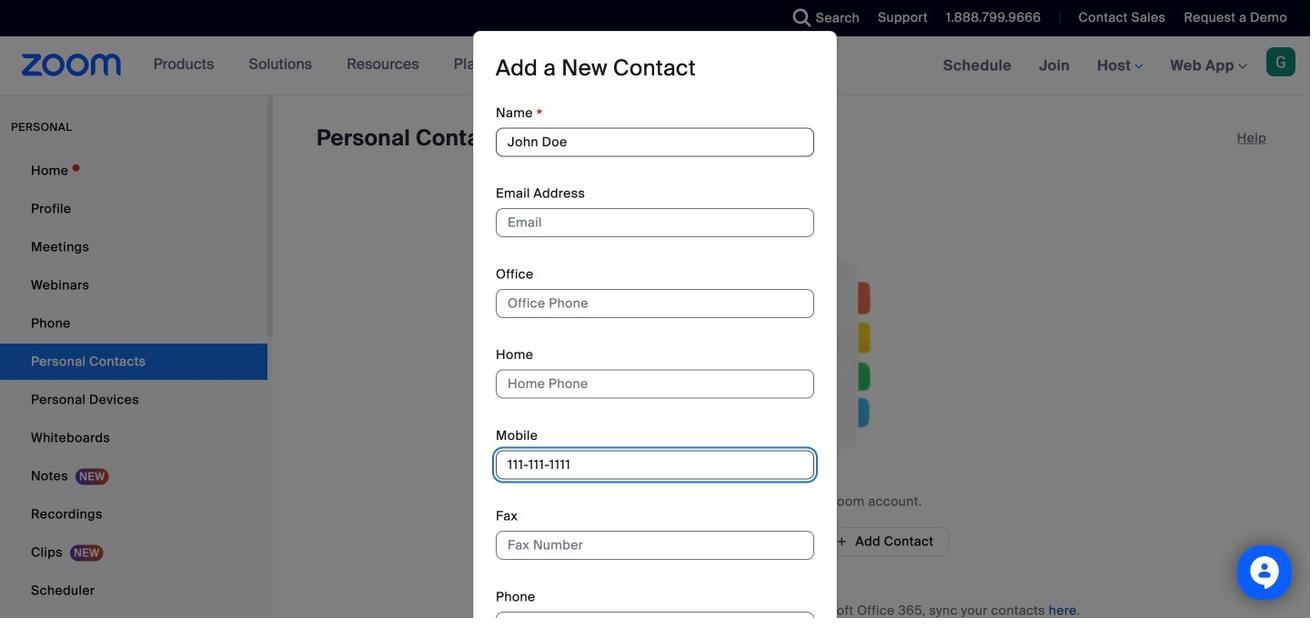 Task type: describe. For each thing, give the bounding box(es) containing it.
Fax Number text field
[[496, 532, 814, 561]]

personal menu menu
[[0, 153, 268, 619]]

product information navigation
[[140, 36, 574, 95]]

Office Phone text field
[[496, 289, 814, 318]]

First and Last Name text field
[[496, 128, 814, 157]]

Home Phone text field
[[496, 370, 814, 399]]

0 horizontal spatial add image
[[648, 533, 661, 551]]



Task type: vqa. For each thing, say whether or not it's contained in the screenshot.
"product information" navigation at the top
yes



Task type: locate. For each thing, give the bounding box(es) containing it.
add image
[[648, 533, 661, 551], [836, 534, 848, 551]]

Mobile Phone text field
[[496, 451, 814, 480]]

banner
[[0, 36, 1310, 96]]

1 horizontal spatial add image
[[836, 534, 848, 551]]

meetings navigation
[[930, 36, 1310, 96]]

Email text field
[[496, 209, 814, 238]]

dialog
[[473, 31, 837, 619]]



